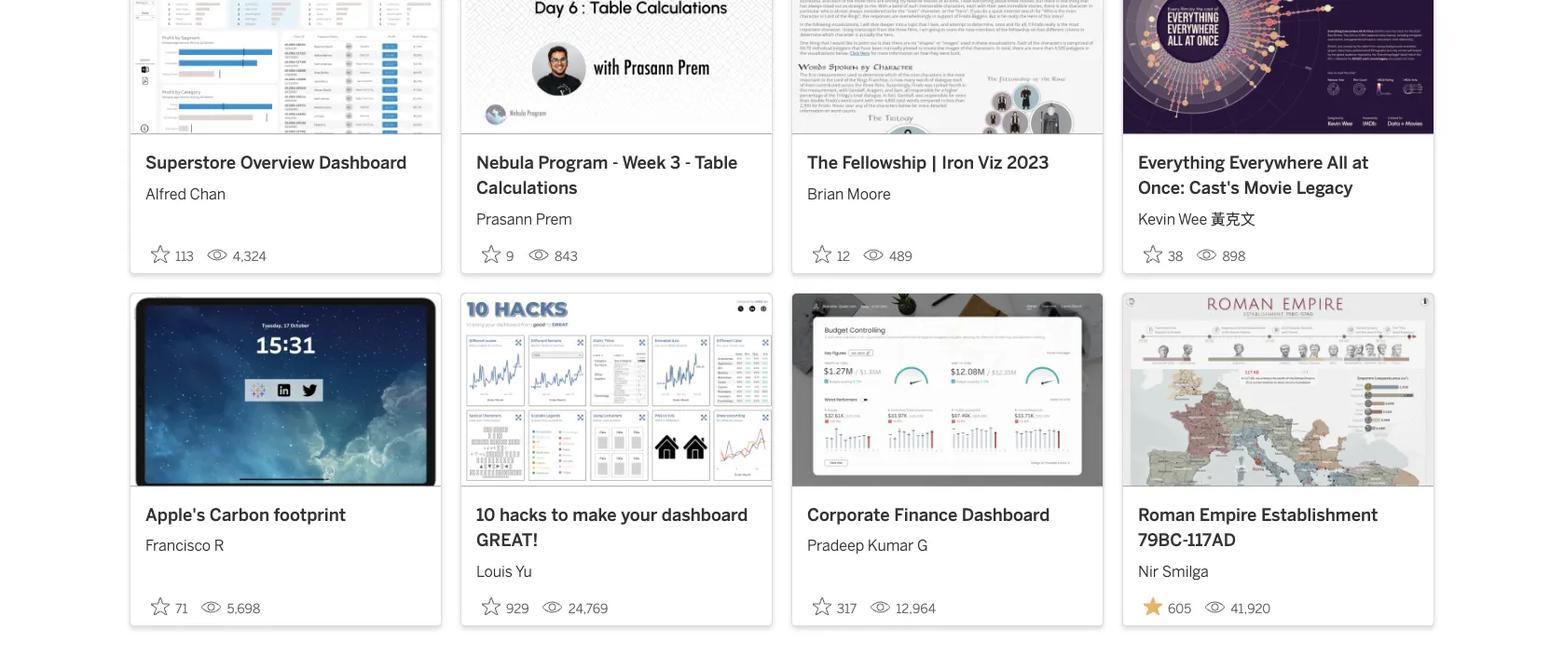 Task type: vqa. For each thing, say whether or not it's contained in the screenshot.


Task type: describe. For each thing, give the bounding box(es) containing it.
the fellowship | iron viz 2023 link
[[808, 150, 1088, 175]]

roman empire establishment 79bc-117ad link
[[1139, 502, 1419, 553]]

louis yu
[[477, 563, 532, 581]]

3
[[670, 152, 681, 172]]

apple's carbon footprint link
[[145, 502, 426, 528]]

make
[[573, 504, 617, 525]]

898
[[1223, 248, 1246, 264]]

add favorite button containing 317
[[808, 591, 863, 622]]

12,964
[[896, 601, 936, 616]]

footprint
[[274, 504, 346, 525]]

dashboard for superstore overview dashboard
[[319, 152, 407, 172]]

dashboard for corporate finance dashboard
[[962, 504, 1050, 525]]

table
[[695, 152, 738, 172]]

843
[[555, 248, 578, 264]]

workbook thumbnail image for overview
[[131, 0, 441, 134]]

to
[[552, 504, 569, 525]]

empire
[[1200, 504, 1257, 525]]

24,769 views element
[[535, 593, 616, 624]]

roman empire establishment 79bc-117ad
[[1139, 504, 1379, 550]]

nebula program - week 3 - table calculations link
[[477, 150, 757, 201]]

843 views element
[[521, 241, 585, 271]]

your
[[621, 504, 658, 525]]

superstore overview dashboard
[[145, 152, 407, 172]]

Add Favorite button
[[808, 239, 856, 269]]

5,698
[[227, 601, 260, 616]]

everything everywhere all at once: cast's movie legacy
[[1139, 152, 1369, 198]]

superstore
[[145, 152, 236, 172]]

calculations
[[477, 177, 578, 198]]

the fellowship | iron viz 2023
[[808, 152, 1049, 172]]

alfred chan
[[145, 185, 226, 203]]

wee
[[1179, 210, 1208, 228]]

g
[[918, 537, 928, 555]]

at
[[1353, 152, 1369, 172]]

brian moore link
[[808, 175, 1088, 205]]

489 views element
[[856, 241, 920, 271]]

41,920 views element
[[1198, 593, 1279, 624]]

workbook thumbnail image for hacks
[[462, 294, 772, 486]]

workbook thumbnail image for everywhere
[[1124, 0, 1434, 134]]

‫nir smilga‬‎
[[1139, 563, 1209, 581]]

once:
[[1139, 177, 1185, 198]]

4,324 views element
[[199, 241, 274, 271]]

prem
[[536, 210, 572, 228]]

carbon
[[210, 504, 269, 525]]

everywhere
[[1230, 152, 1324, 172]]

Add Favorite button
[[477, 239, 521, 269]]

smilga‬‎
[[1163, 563, 1209, 581]]

10 hacks to make your dashboard great!
[[477, 504, 748, 550]]

nebula
[[477, 152, 534, 172]]

prasann prem
[[477, 210, 572, 228]]

viz
[[978, 152, 1003, 172]]

605
[[1168, 601, 1192, 616]]

corporate finance dashboard link
[[808, 502, 1088, 528]]

‫nir
[[1139, 563, 1159, 581]]

workbook thumbnail image for finance
[[793, 294, 1103, 486]]

|
[[931, 152, 938, 172]]

roman
[[1139, 504, 1196, 525]]

Add Favorite button
[[145, 591, 193, 622]]

louis yu link
[[477, 553, 757, 583]]

317
[[837, 601, 857, 616]]

week
[[622, 152, 666, 172]]

9
[[506, 248, 514, 264]]

nebula program - week 3 - table calculations
[[477, 152, 738, 198]]

corporate finance dashboard
[[808, 504, 1050, 525]]

113
[[175, 248, 194, 264]]

5,698 views element
[[193, 593, 268, 624]]

workbook thumbnail image for carbon
[[131, 294, 441, 486]]

overview
[[240, 152, 315, 172]]

41,920
[[1231, 601, 1271, 616]]



Task type: locate. For each thing, give the bounding box(es) containing it.
929
[[506, 601, 529, 616]]

-
[[613, 152, 619, 172], [685, 152, 691, 172]]

program
[[538, 152, 608, 172]]

workbook thumbnail image for fellowship
[[793, 0, 1103, 134]]

24,769
[[569, 601, 608, 616]]

1 vertical spatial dashboard
[[962, 504, 1050, 525]]

francisco
[[145, 537, 211, 555]]

movie
[[1244, 177, 1293, 198]]

1 - from the left
[[613, 152, 619, 172]]

workbook thumbnail image for empire
[[1124, 294, 1434, 486]]

10
[[477, 504, 496, 525]]

pradeep kumar g
[[808, 537, 928, 555]]

fellowship
[[843, 152, 927, 172]]

‫nir smilga‬‎ link
[[1139, 553, 1419, 583]]

489
[[890, 248, 913, 264]]

kevin
[[1139, 210, 1176, 228]]

the
[[808, 152, 838, 172]]

finance
[[894, 504, 958, 525]]

dashboard
[[319, 152, 407, 172], [962, 504, 1050, 525]]

brian moore
[[808, 185, 891, 203]]

117ad
[[1188, 530, 1237, 550]]

dashboard up pradeep kumar g link
[[962, 504, 1050, 525]]

add favorite button for movie
[[1139, 239, 1189, 269]]

1 horizontal spatial dashboard
[[962, 504, 1050, 525]]

hacks
[[500, 504, 547, 525]]

establishment
[[1262, 504, 1379, 525]]

r
[[214, 537, 224, 555]]

kumar
[[868, 537, 914, 555]]

pradeep
[[808, 537, 865, 555]]

superstore overview dashboard link
[[145, 150, 426, 175]]

898 views element
[[1189, 241, 1254, 271]]

71
[[175, 601, 188, 616]]

dashboard
[[662, 504, 748, 525]]

Remove Favorite button
[[1139, 591, 1198, 622]]

add favorite button containing 38
[[1139, 239, 1189, 269]]

apple's carbon footprint
[[145, 504, 346, 525]]

4,324
[[233, 248, 266, 264]]

38
[[1168, 248, 1184, 264]]

cast's
[[1190, 177, 1240, 198]]

moore
[[847, 185, 891, 203]]

everything everywhere all at once: cast's movie legacy link
[[1139, 150, 1419, 201]]

2023
[[1007, 152, 1049, 172]]

1 horizontal spatial add favorite button
[[808, 591, 863, 622]]

iron
[[942, 152, 974, 172]]

chan
[[190, 185, 226, 203]]

workbook thumbnail image for program
[[462, 0, 772, 134]]

2 horizontal spatial add favorite button
[[1139, 239, 1189, 269]]

all
[[1327, 152, 1348, 172]]

10 hacks to make your dashboard great! link
[[477, 502, 757, 553]]

great!
[[477, 530, 539, 550]]

0 horizontal spatial dashboard
[[319, 152, 407, 172]]

louis
[[477, 563, 513, 581]]

add favorite button for great!
[[477, 591, 535, 622]]

francisco r
[[145, 537, 224, 555]]

alfred
[[145, 185, 186, 203]]

add favorite button down pradeep
[[808, 591, 863, 622]]

2 - from the left
[[685, 152, 691, 172]]

brian
[[808, 185, 844, 203]]

Add Favorite button
[[1139, 239, 1189, 269], [477, 591, 535, 622], [808, 591, 863, 622]]

prasann
[[477, 210, 532, 228]]

add favorite button down louis yu
[[477, 591, 535, 622]]

12
[[837, 248, 850, 264]]

alfred chan link
[[145, 175, 426, 205]]

pradeep kumar g link
[[808, 528, 1088, 557]]

0 horizontal spatial add favorite button
[[477, 591, 535, 622]]

prasann prem link
[[477, 201, 757, 231]]

- left week
[[613, 152, 619, 172]]

0 horizontal spatial -
[[613, 152, 619, 172]]

黃克文
[[1211, 210, 1256, 228]]

Add Favorite button
[[145, 239, 199, 269]]

add favorite button containing 929
[[477, 591, 535, 622]]

workbook thumbnail image
[[131, 0, 441, 134], [462, 0, 772, 134], [793, 0, 1103, 134], [1124, 0, 1434, 134], [131, 294, 441, 486], [462, 294, 772, 486], [793, 294, 1103, 486], [1124, 294, 1434, 486]]

yu
[[516, 563, 532, 581]]

- right the 3
[[685, 152, 691, 172]]

kevin wee 黃克文 link
[[1139, 201, 1419, 231]]

legacy
[[1297, 177, 1353, 198]]

dashboard up alfred chan link
[[319, 152, 407, 172]]

kevin wee 黃克文
[[1139, 210, 1256, 228]]

corporate
[[808, 504, 890, 525]]

0 vertical spatial dashboard
[[319, 152, 407, 172]]

1 horizontal spatial -
[[685, 152, 691, 172]]

apple's
[[145, 504, 205, 525]]

add favorite button down kevin
[[1139, 239, 1189, 269]]

12,964 views element
[[863, 593, 944, 624]]

79bc-
[[1139, 530, 1188, 550]]

francisco r link
[[145, 528, 426, 557]]



